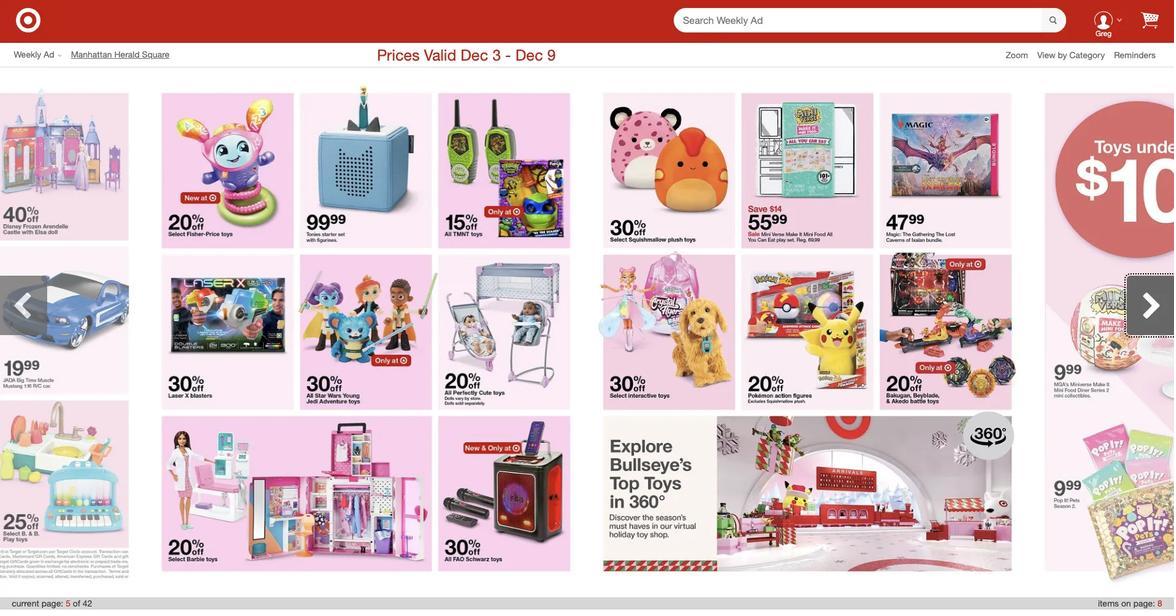 Task type: locate. For each thing, give the bounding box(es) containing it.
page 7 image
[[1029, 77, 1175, 589]]

dec
[[461, 45, 488, 64], [516, 45, 543, 64]]

page: left 8
[[1134, 599, 1156, 609]]

herald
[[114, 49, 140, 60]]

5
[[66, 599, 70, 609]]

of
[[73, 599, 80, 609]]

reminders
[[1115, 49, 1156, 60]]

form
[[674, 8, 1067, 33]]

page 5 image
[[146, 77, 587, 589]]

zoom-in element
[[1006, 49, 1029, 60]]

-
[[505, 45, 511, 64]]

0 horizontal spatial dec
[[461, 45, 488, 64]]

page 4 image
[[0, 77, 146, 589]]

3
[[493, 45, 501, 64]]

0 horizontal spatial page:
[[42, 599, 63, 609]]

1 page: from the left
[[42, 599, 63, 609]]

view your cart on target.com image
[[1142, 11, 1159, 29]]

page 6 image
[[587, 77, 1029, 589]]

42
[[83, 599, 92, 609]]

view
[[1038, 49, 1056, 60]]

8
[[1158, 599, 1163, 609]]

valid
[[424, 45, 457, 64]]

page: left 5
[[42, 599, 63, 609]]

dec left the 3
[[461, 45, 488, 64]]

category
[[1070, 49, 1105, 60]]

view by category link
[[1038, 49, 1115, 60]]

manhattan herald square
[[71, 49, 170, 60]]

by
[[1058, 49, 1068, 60]]

1 horizontal spatial page:
[[1134, 599, 1156, 609]]

page:
[[42, 599, 63, 609], [1134, 599, 1156, 609]]

dec right -
[[516, 45, 543, 64]]

1 horizontal spatial dec
[[516, 45, 543, 64]]

reminders link
[[1115, 49, 1165, 61]]

prices valid dec 3 - dec 9
[[377, 45, 556, 64]]



Task type: describe. For each thing, give the bounding box(es) containing it.
weekly ad
[[14, 49, 54, 60]]

greg link
[[1085, 0, 1123, 39]]

zoom link
[[1006, 49, 1038, 61]]

2 dec from the left
[[516, 45, 543, 64]]

items on page: 8
[[1099, 599, 1163, 609]]

2 page: from the left
[[1134, 599, 1156, 609]]

greg
[[1096, 29, 1112, 38]]

prices
[[377, 45, 420, 64]]

view by category
[[1038, 49, 1105, 60]]

weekly
[[14, 49, 41, 60]]

Search Weekly Ad search field
[[674, 8, 1067, 33]]

go to target.com image
[[16, 8, 40, 32]]

1 dec from the left
[[461, 45, 488, 64]]

zoom
[[1006, 49, 1029, 60]]

current
[[12, 599, 39, 609]]

9
[[548, 45, 556, 64]]

manhattan
[[71, 49, 112, 60]]

on
[[1122, 599, 1132, 609]]

manhattan herald square link
[[71, 49, 179, 61]]

items
[[1099, 599, 1120, 609]]

ad
[[44, 49, 54, 60]]

weekly ad link
[[14, 49, 71, 61]]

square
[[142, 49, 170, 60]]

current page: 5 of 42
[[12, 599, 92, 609]]



Task type: vqa. For each thing, say whether or not it's contained in the screenshot.
the Jose
no



